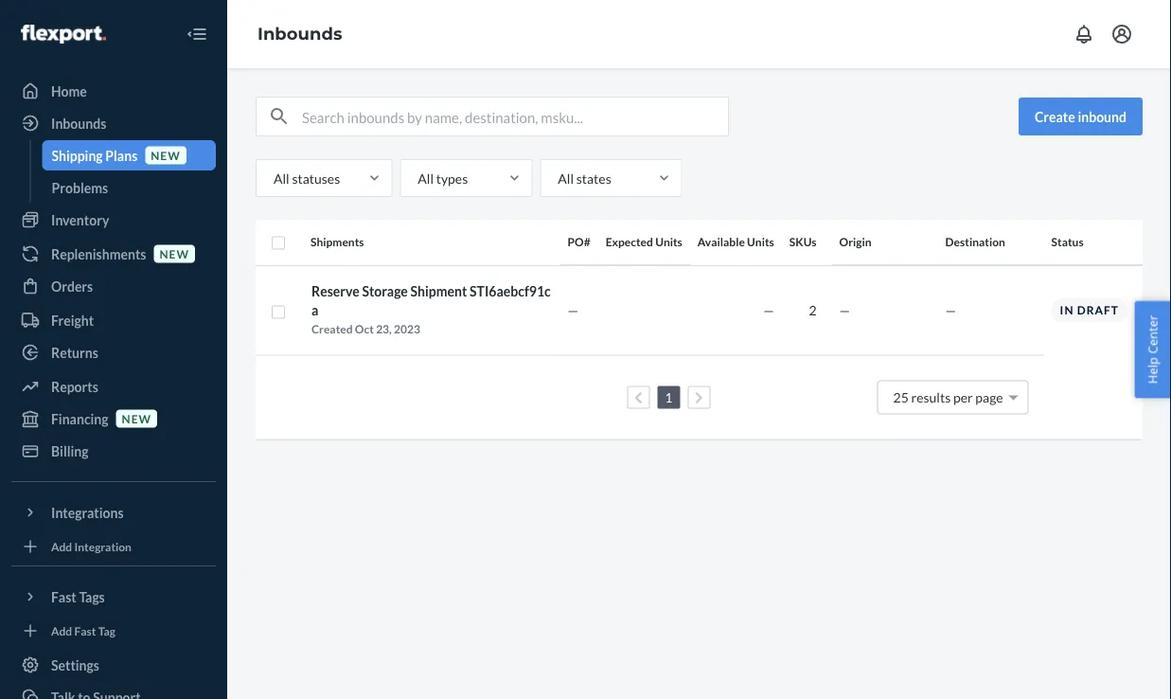 Task type: locate. For each thing, give the bounding box(es) containing it.
inbounds
[[258, 23, 342, 44], [51, 115, 106, 131]]

problems link
[[42, 172, 216, 203]]

per
[[954, 389, 974, 405]]

home link
[[11, 76, 216, 106]]

units right available
[[748, 235, 775, 249]]

add for add integration
[[51, 539, 72, 553]]

shipping plans
[[52, 147, 138, 163]]

add up "settings" on the left of the page
[[51, 624, 72, 638]]

settings link
[[11, 650, 216, 680]]

add fast tag
[[51, 624, 116, 638]]

new for shipping plans
[[151, 148, 181, 162]]

0 vertical spatial inbounds link
[[258, 23, 342, 44]]

integrations button
[[11, 497, 216, 528]]

Search inbounds by name, destination, msku... text field
[[302, 98, 729, 135]]

2 — from the left
[[764, 302, 775, 318]]

1 all from the left
[[274, 170, 290, 186]]

shipment
[[411, 283, 467, 299]]

new for replenishments
[[160, 247, 189, 260]]

inbound
[[1079, 108, 1127, 125]]

reports
[[51, 378, 98, 395]]

freight link
[[11, 305, 216, 335]]

reserve
[[312, 283, 360, 299]]

open account menu image
[[1111, 23, 1134, 45]]

— left 2
[[764, 302, 775, 318]]

2 units from the left
[[748, 235, 775, 249]]

— down the po#
[[568, 302, 579, 318]]

skus
[[790, 235, 817, 249]]

all types
[[418, 170, 468, 186]]

available units
[[698, 235, 775, 249]]

0 vertical spatial new
[[151, 148, 181, 162]]

all left types
[[418, 170, 434, 186]]

create
[[1035, 108, 1076, 125]]

billing link
[[11, 436, 216, 466]]

0 vertical spatial fast
[[51, 589, 76, 605]]

new down reports link
[[122, 412, 152, 425]]

1 vertical spatial inbounds link
[[11, 108, 216, 138]]

shipping
[[52, 147, 103, 163]]

2 add from the top
[[51, 624, 72, 638]]

inbounds link
[[258, 23, 342, 44], [11, 108, 216, 138]]

expected
[[606, 235, 654, 249]]

0 vertical spatial inbounds
[[258, 23, 342, 44]]

add
[[51, 539, 72, 553], [51, 624, 72, 638]]

2 horizontal spatial all
[[558, 170, 574, 186]]

returns
[[51, 344, 98, 360]]

1 vertical spatial new
[[160, 247, 189, 260]]

0 horizontal spatial inbounds link
[[11, 108, 216, 138]]

2 all from the left
[[418, 170, 434, 186]]

0 horizontal spatial all
[[274, 170, 290, 186]]

oct
[[355, 322, 374, 336]]

orders link
[[11, 271, 216, 301]]

1 — from the left
[[568, 302, 579, 318]]

0 vertical spatial add
[[51, 539, 72, 553]]

new for financing
[[122, 412, 152, 425]]

25 results per page option
[[894, 389, 1004, 405]]

0 horizontal spatial inbounds
[[51, 115, 106, 131]]

square image
[[271, 236, 286, 251]]

sti6aebcf91c
[[470, 283, 551, 299]]

1 add from the top
[[51, 539, 72, 553]]

— right 2
[[840, 302, 851, 318]]

create inbound
[[1035, 108, 1127, 125]]

fast
[[51, 589, 76, 605], [74, 624, 96, 638]]

help center button
[[1135, 301, 1172, 398]]

tag
[[98, 624, 116, 638]]

freight
[[51, 312, 94, 328]]

fast tags
[[51, 589, 105, 605]]

units right expected
[[656, 235, 683, 249]]

all left statuses
[[274, 170, 290, 186]]

available
[[698, 235, 745, 249]]

units
[[656, 235, 683, 249], [748, 235, 775, 249]]

1 horizontal spatial all
[[418, 170, 434, 186]]

all
[[274, 170, 290, 186], [418, 170, 434, 186], [558, 170, 574, 186]]

new
[[151, 148, 181, 162], [160, 247, 189, 260], [122, 412, 152, 425]]

all states
[[558, 170, 612, 186]]

help
[[1145, 357, 1162, 384]]

1 vertical spatial inbounds
[[51, 115, 106, 131]]

create inbound button
[[1019, 98, 1144, 135]]

in
[[1061, 303, 1075, 317]]

0 horizontal spatial units
[[656, 235, 683, 249]]

2 vertical spatial new
[[122, 412, 152, 425]]

1 vertical spatial add
[[51, 624, 72, 638]]

shipments
[[311, 235, 364, 249]]

1 horizontal spatial inbounds link
[[258, 23, 342, 44]]

add left integration
[[51, 539, 72, 553]]

fast left tag
[[74, 624, 96, 638]]

inventory link
[[11, 205, 216, 235]]

all for all states
[[558, 170, 574, 186]]

origin
[[840, 235, 872, 249]]

financing
[[51, 411, 109, 427]]

help center
[[1145, 315, 1162, 384]]

reserve storage shipment sti6aebcf91c a created oct 23, 2023
[[312, 283, 551, 336]]

open notifications image
[[1073, 23, 1096, 45]]

plans
[[105, 147, 138, 163]]

3 all from the left
[[558, 170, 574, 186]]

close navigation image
[[186, 23, 208, 45]]

fast left tags
[[51, 589, 76, 605]]

states
[[577, 170, 612, 186]]

all for all types
[[418, 170, 434, 186]]

23,
[[376, 322, 392, 336]]

new right plans
[[151, 148, 181, 162]]

—
[[568, 302, 579, 318], [764, 302, 775, 318], [840, 302, 851, 318], [946, 302, 957, 318]]

problems
[[52, 180, 108, 196]]

status
[[1052, 235, 1084, 249]]

add integration link
[[11, 535, 216, 558]]

1 units from the left
[[656, 235, 683, 249]]

— down "destination" on the top right of the page
[[946, 302, 957, 318]]

1 horizontal spatial units
[[748, 235, 775, 249]]

new up orders "link"
[[160, 247, 189, 260]]

all left states
[[558, 170, 574, 186]]



Task type: describe. For each thing, give the bounding box(es) containing it.
2023
[[394, 322, 421, 336]]

chevron right image
[[695, 391, 704, 404]]

add fast tag link
[[11, 620, 216, 642]]

fast inside dropdown button
[[51, 589, 76, 605]]

25
[[894, 389, 909, 405]]

billing
[[51, 443, 89, 459]]

2
[[810, 302, 817, 318]]

4 — from the left
[[946, 302, 957, 318]]

tags
[[79, 589, 105, 605]]

all for all statuses
[[274, 170, 290, 186]]

results
[[912, 389, 951, 405]]

chevron left image
[[635, 391, 643, 404]]

storage
[[362, 283, 408, 299]]

add for add fast tag
[[51, 624, 72, 638]]

1 vertical spatial fast
[[74, 624, 96, 638]]

replenishments
[[51, 246, 146, 262]]

3 — from the left
[[840, 302, 851, 318]]

fast tags button
[[11, 582, 216, 612]]

created
[[312, 322, 353, 336]]

home
[[51, 83, 87, 99]]

types
[[436, 170, 468, 186]]

units for expected units
[[656, 235, 683, 249]]

a
[[312, 302, 319, 318]]

add integration
[[51, 539, 132, 553]]

draft
[[1078, 303, 1120, 317]]

25 results per page
[[894, 389, 1004, 405]]

reports link
[[11, 371, 216, 402]]

statuses
[[292, 170, 340, 186]]

center
[[1145, 315, 1162, 354]]

in draft
[[1061, 303, 1120, 317]]

returns link
[[11, 337, 216, 368]]

1 horizontal spatial inbounds
[[258, 23, 342, 44]]

square image
[[271, 305, 286, 320]]

page
[[976, 389, 1004, 405]]

expected units
[[606, 235, 683, 249]]

inventory
[[51, 212, 109, 228]]

1 link
[[662, 389, 677, 405]]

settings
[[51, 657, 99, 673]]

flexport logo image
[[21, 25, 106, 44]]

po#
[[568, 235, 591, 249]]

destination
[[946, 235, 1006, 249]]

1
[[665, 389, 673, 405]]

all statuses
[[274, 170, 340, 186]]

integration
[[74, 539, 132, 553]]

integrations
[[51, 505, 124, 521]]

units for available units
[[748, 235, 775, 249]]

orders
[[51, 278, 93, 294]]



Task type: vqa. For each thing, say whether or not it's contained in the screenshot.
a
yes



